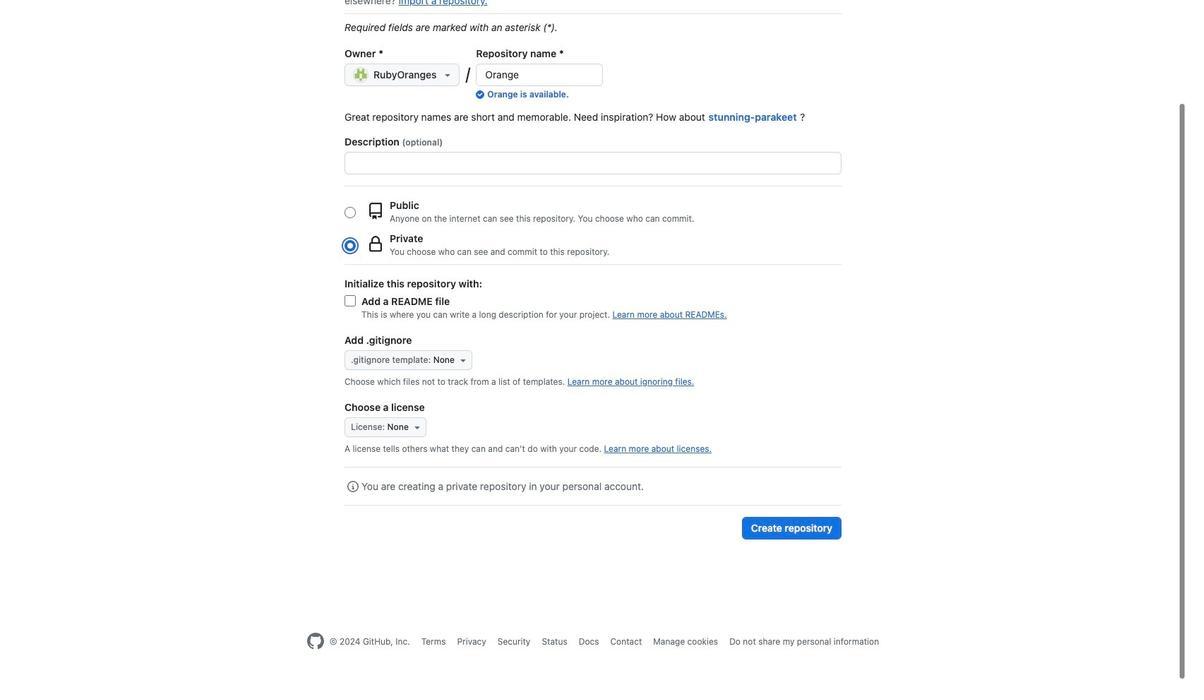 Task type: describe. For each thing, give the bounding box(es) containing it.
1 vertical spatial triangle down image
[[458, 354, 469, 366]]

check circle fill image
[[476, 90, 485, 99]]

2 vertical spatial triangle down image
[[412, 422, 423, 433]]

lock image
[[367, 235, 384, 252]]

homepage image
[[307, 633, 324, 650]]



Task type: locate. For each thing, give the bounding box(es) containing it.
Description text field
[[345, 153, 841, 174]]

None checkbox
[[345, 295, 356, 306]]

None radio
[[345, 207, 356, 218]]

sc 9kayk9 0 image
[[347, 481, 359, 492]]

1 horizontal spatial triangle down image
[[442, 69, 454, 81]]

2 horizontal spatial triangle down image
[[458, 354, 469, 366]]

0 horizontal spatial triangle down image
[[412, 422, 423, 433]]

None text field
[[477, 64, 603, 85]]

0 vertical spatial triangle down image
[[442, 69, 454, 81]]

repo image
[[367, 202, 384, 219]]

None radio
[[345, 240, 356, 251]]

triangle down image
[[442, 69, 454, 81], [458, 354, 469, 366], [412, 422, 423, 433]]



Task type: vqa. For each thing, say whether or not it's contained in the screenshot.
repo Icon
yes



